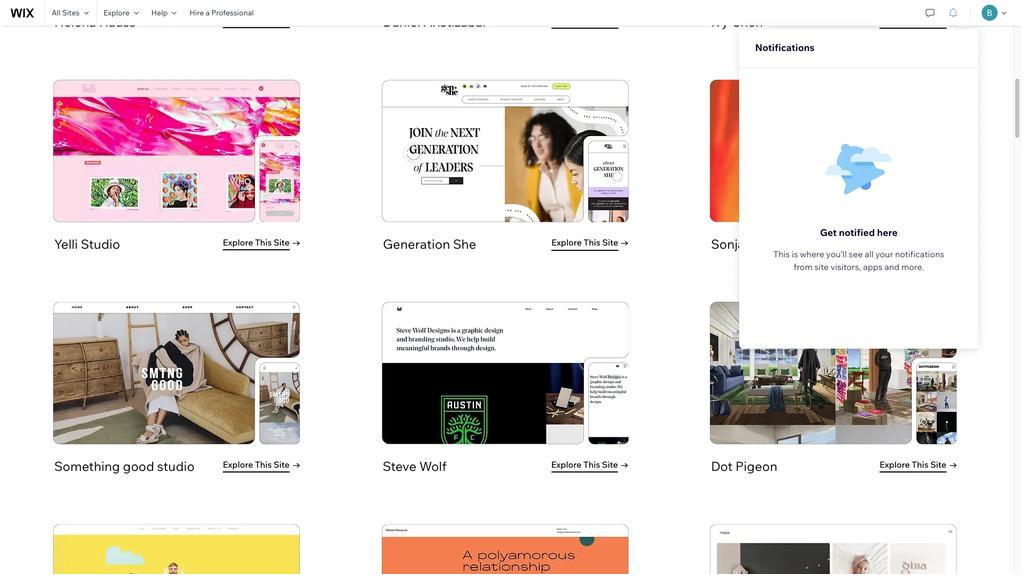 Task type: describe. For each thing, give the bounding box(es) containing it.
your
[[876, 249, 894, 260]]

site
[[815, 262, 829, 272]]

a
[[206, 8, 210, 18]]

from
[[794, 262, 813, 272]]

get notified here
[[821, 227, 898, 239]]

professional
[[211, 8, 254, 18]]

where
[[800, 249, 825, 260]]

notifications
[[756, 42, 815, 54]]

hire a professional link
[[183, 0, 260, 26]]

help button
[[145, 0, 183, 26]]

explore
[[104, 8, 130, 18]]

and
[[885, 262, 900, 272]]

this is where you'll see all your notifications from site visitors, apps and more.
[[774, 249, 945, 272]]

notified
[[839, 227, 876, 239]]

is
[[792, 249, 799, 260]]

all
[[865, 249, 874, 260]]

see
[[849, 249, 863, 260]]

visitors,
[[831, 262, 862, 272]]

get
[[821, 227, 837, 239]]



Task type: locate. For each thing, give the bounding box(es) containing it.
all sites
[[52, 8, 80, 18]]

sites
[[62, 8, 80, 18]]

apps
[[864, 262, 883, 272]]

help
[[151, 8, 168, 18]]

all
[[52, 8, 61, 18]]

here
[[878, 227, 898, 239]]

hire
[[190, 8, 204, 18]]

this
[[774, 249, 790, 260]]

notifications
[[896, 249, 945, 260]]

more.
[[902, 262, 925, 272]]

hire a professional
[[190, 8, 254, 18]]

you'll
[[827, 249, 848, 260]]



Task type: vqa. For each thing, say whether or not it's contained in the screenshot.
categories
no



